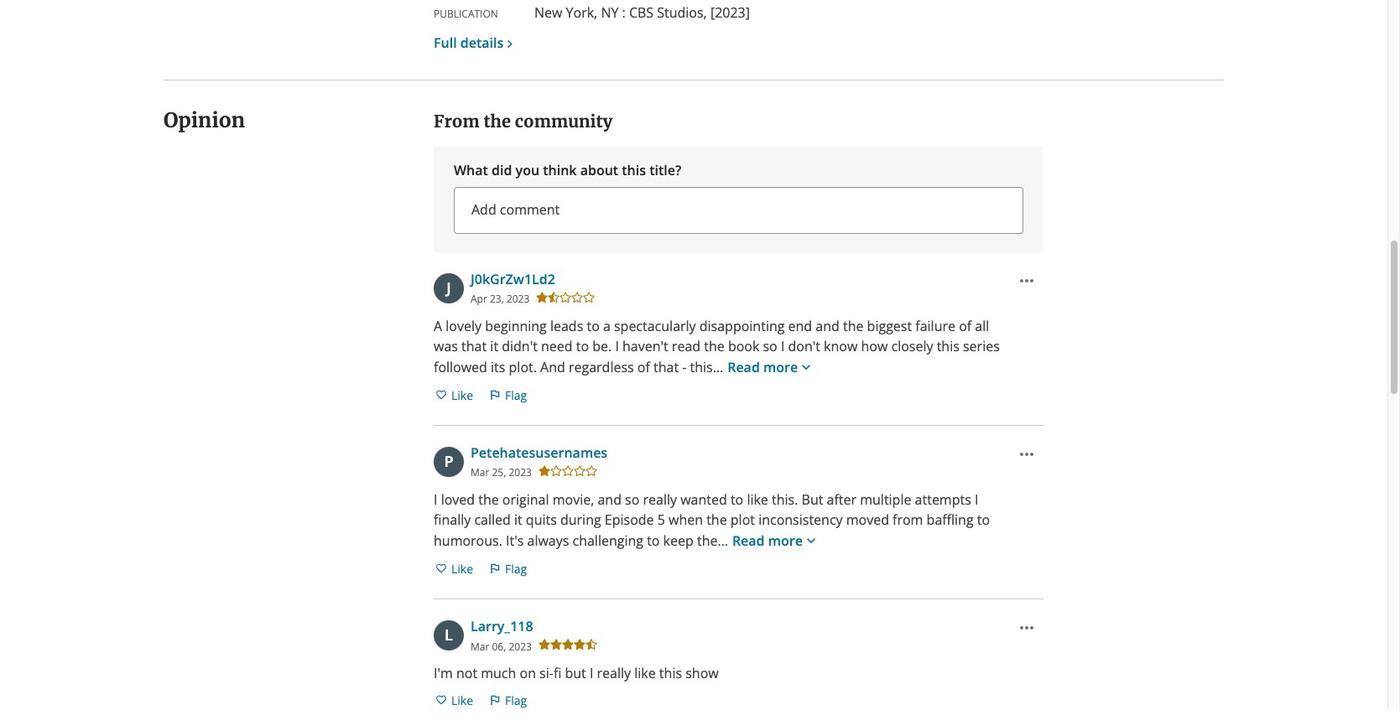 Task type: vqa. For each thing, say whether or not it's contained in the screenshot.
READ MORE dropdown button corresponding to P
yes



Task type: describe. For each thing, give the bounding box(es) containing it.
opinion
[[164, 107, 245, 133]]

svg chevron down image
[[798, 359, 815, 376]]

challenging
[[573, 532, 644, 551]]

svg flag outline image for p
[[489, 563, 502, 576]]

details
[[461, 34, 504, 52]]

studios,
[[657, 3, 707, 22]]

think
[[543, 161, 577, 180]]

svg ellipsis image
[[1018, 619, 1038, 639]]

mar 25, 2023
[[471, 466, 532, 480]]

i'm
[[434, 665, 453, 684]]

add
[[472, 201, 497, 219]]

what did you think about this title?
[[454, 161, 682, 180]]

more for p
[[769, 532, 803, 551]]

i loved the original movie, and so really wanted to like this.  but after multiple attempts i finally called it quits during episode 5 when the plot inconsistency moved from baffling to humorous.  it's always challenging to keep the…
[[434, 491, 991, 551]]

2023 for p
[[509, 466, 532, 480]]

1 vertical spatial of
[[638, 358, 650, 377]]

from
[[893, 511, 924, 530]]

1 vertical spatial svg star outline image
[[550, 465, 563, 479]]

episode
[[605, 511, 654, 530]]

a
[[434, 317, 442, 336]]

svg flag outline image for j
[[489, 389, 502, 402]]

from
[[434, 111, 480, 132]]

5
[[658, 511, 665, 530]]

petehatesusernames
[[471, 444, 608, 463]]

after
[[827, 491, 857, 510]]

read more for p
[[733, 532, 803, 551]]

i left don't at the right
[[781, 338, 785, 356]]

publication
[[434, 7, 498, 21]]

svg heart outline image for j
[[435, 389, 448, 402]]

the…
[[697, 532, 728, 551]]

svg star image for p
[[538, 465, 551, 479]]

0 horizontal spatial this
[[622, 161, 646, 180]]

fi
[[554, 665, 562, 684]]

0 horizontal spatial like
[[635, 665, 656, 684]]

like inside "i loved the original movie, and so really wanted to like this.  but after multiple attempts i finally called it quits during episode 5 when the plot inconsistency moved from baffling to humorous.  it's always challenging to keep the…"
[[747, 491, 769, 510]]

full
[[434, 34, 457, 52]]

leads
[[551, 317, 584, 336]]

add comment
[[472, 201, 560, 219]]

i left loved
[[434, 491, 438, 510]]

book
[[728, 338, 760, 356]]

baffling
[[927, 511, 974, 530]]

failure
[[916, 317, 956, 336]]

mar for p
[[471, 466, 490, 480]]

06,
[[492, 640, 506, 654]]

0 vertical spatial svg star outline image
[[571, 291, 584, 305]]

mar for l
[[471, 640, 490, 654]]

but
[[565, 665, 587, 684]]

0 horizontal spatial really
[[597, 665, 631, 684]]

read more for j
[[728, 358, 798, 377]]

so inside "i loved the original movie, and so really wanted to like this.  but after multiple attempts i finally called it quits during episode 5 when the plot inconsistency moved from baffling to humorous.  it's always challenging to keep the…"
[[625, 491, 640, 510]]

it inside "i loved the original movie, and so really wanted to like this.  but after multiple attempts i finally called it quits during episode 5 when the plot inconsistency moved from baffling to humorous.  it's always challenging to keep the…"
[[514, 511, 523, 530]]

closely
[[892, 338, 934, 356]]

full details link
[[434, 34, 518, 52]]

j0kgrzw1ld2
[[471, 270, 556, 289]]

did
[[492, 161, 512, 180]]

flag button for p
[[488, 556, 528, 583]]

york,
[[566, 3, 598, 22]]

on
[[520, 665, 536, 684]]

mar 06, 2023
[[471, 640, 532, 654]]

not
[[457, 665, 478, 684]]

know
[[824, 338, 858, 356]]

svg star image up fi
[[550, 639, 563, 652]]

need
[[541, 338, 573, 356]]

svg half star image
[[548, 291, 561, 305]]

23,
[[490, 292, 504, 307]]

1 horizontal spatial that
[[654, 358, 679, 377]]

a
[[603, 317, 611, 336]]

[2023]
[[711, 3, 750, 22]]

series
[[964, 338, 1000, 356]]

i right the but
[[590, 665, 594, 684]]

like for p
[[452, 561, 473, 577]]

1 horizontal spatial this
[[660, 665, 682, 684]]

be.
[[593, 338, 612, 356]]

show
[[686, 665, 719, 684]]

full details
[[434, 34, 504, 52]]

:
[[622, 3, 626, 22]]

l
[[445, 625, 453, 645]]

svg star image for l
[[538, 639, 551, 652]]

svg heart outline image for p
[[435, 563, 448, 576]]

when
[[669, 511, 703, 530]]

a lovely beginning leads to a spectacularly disappointing end and the biggest failure of all was that it didn't need to be. i haven't read the book so i don't know how closely this series followed its plot. and regardless of that - this…
[[434, 317, 1000, 377]]

original
[[503, 491, 549, 510]]

j link
[[434, 273, 464, 304]]

the up the know
[[844, 317, 864, 336]]

plot.
[[509, 358, 537, 377]]

read for p
[[733, 532, 765, 551]]

so inside a lovely beginning leads to a spectacularly disappointing end and the biggest failure of all was that it didn't need to be. i haven't read the book so i don't know how closely this series followed its plot. and regardless of that - this…
[[763, 338, 778, 356]]

community
[[515, 111, 613, 132]]

like for j
[[452, 387, 473, 403]]

to left a
[[587, 317, 600, 336]]

the up the…
[[707, 511, 727, 530]]

keep
[[664, 532, 694, 551]]

to right baffling
[[978, 511, 991, 530]]

plot
[[731, 511, 755, 530]]

this…
[[690, 358, 724, 377]]

and
[[541, 358, 566, 377]]

svg ellipsis image for p
[[1018, 445, 1038, 465]]

svg star image
[[561, 639, 575, 652]]

petehatesusernames link
[[471, 444, 608, 463]]



Task type: locate. For each thing, give the bounding box(es) containing it.
didn't
[[502, 338, 538, 356]]

it up "its" at the bottom of the page
[[490, 338, 499, 356]]

2 svg ellipsis image from the top
[[1018, 445, 1038, 465]]

of down haven't
[[638, 358, 650, 377]]

this left title?
[[622, 161, 646, 180]]

svg heart outline image
[[435, 389, 448, 402], [435, 563, 448, 576], [435, 694, 448, 708]]

svg heart outline image down i'm
[[435, 694, 448, 708]]

movie,
[[553, 491, 595, 510]]

more down inconsistency
[[769, 532, 803, 551]]

read
[[728, 358, 760, 377], [733, 532, 765, 551]]

what
[[454, 161, 488, 180]]

don't
[[789, 338, 821, 356]]

and up episode at left
[[598, 491, 622, 510]]

3 flag button from the top
[[488, 688, 528, 711]]

0 vertical spatial like
[[747, 491, 769, 510]]

like button down followed
[[434, 382, 474, 409]]

much
[[481, 665, 516, 684]]

that down lovely
[[462, 338, 487, 356]]

0 vertical spatial it
[[490, 338, 499, 356]]

so right book
[[763, 338, 778, 356]]

read more button down book
[[727, 357, 816, 379]]

flag for j
[[505, 387, 527, 403]]

1 svg flag outline image from the top
[[489, 389, 502, 402]]

followed
[[434, 358, 488, 377]]

svg star outline image
[[559, 291, 573, 305], [583, 291, 596, 305], [561, 465, 575, 479], [573, 465, 587, 479], [585, 465, 598, 479]]

si-
[[540, 665, 554, 684]]

quits
[[526, 511, 557, 530]]

new
[[535, 3, 563, 22]]

comment
[[500, 201, 560, 219]]

2 vertical spatial this
[[660, 665, 682, 684]]

1 vertical spatial flag button
[[488, 556, 528, 583]]

read
[[672, 338, 701, 356]]

1 vertical spatial so
[[625, 491, 640, 510]]

lovely
[[446, 317, 482, 336]]

svg half star image
[[585, 639, 598, 652]]

1 horizontal spatial like
[[747, 491, 769, 510]]

3 svg heart outline image from the top
[[435, 694, 448, 708]]

mar left 25,
[[471, 466, 490, 480]]

0 vertical spatial really
[[643, 491, 677, 510]]

flag button for l
[[488, 688, 528, 711]]

2 horizontal spatial this
[[937, 338, 960, 356]]

svg chevron down image
[[803, 533, 820, 550]]

flag button down "its" at the bottom of the page
[[488, 382, 528, 409]]

to down 5
[[647, 532, 660, 551]]

this down failure at the top right of page
[[937, 338, 960, 356]]

flag button
[[488, 382, 528, 409], [488, 556, 528, 583], [488, 688, 528, 711]]

like down not
[[452, 693, 473, 709]]

2 like button from the top
[[434, 556, 474, 583]]

read down book
[[728, 358, 760, 377]]

i'm not much on si-fi but i really like this show
[[434, 665, 719, 684]]

the
[[484, 111, 511, 132], [844, 317, 864, 336], [704, 338, 725, 356], [479, 491, 499, 510], [707, 511, 727, 530]]

1 flag button from the top
[[488, 382, 528, 409]]

svg ellipsis image
[[1018, 271, 1038, 291], [1018, 445, 1038, 465]]

3 flag from the top
[[505, 693, 527, 709]]

1 vertical spatial read
[[733, 532, 765, 551]]

like button down the humorous.
[[434, 556, 474, 583]]

it up it's
[[514, 511, 523, 530]]

svg star outline image
[[571, 291, 584, 305], [550, 465, 563, 479]]

1 vertical spatial svg flag outline image
[[489, 563, 502, 576]]

the up this…
[[704, 338, 725, 356]]

it inside a lovely beginning leads to a spectacularly disappointing end and the biggest failure of all was that it didn't need to be. i haven't read the book so i don't know how closely this series followed its plot. and regardless of that - this…
[[490, 338, 499, 356]]

1 mar from the top
[[471, 466, 490, 480]]

0 horizontal spatial svg star outline image
[[550, 465, 563, 479]]

that left -
[[654, 358, 679, 377]]

0 vertical spatial flag button
[[488, 382, 528, 409]]

2023 for j
[[507, 292, 530, 307]]

from the community
[[434, 111, 613, 132]]

it
[[490, 338, 499, 356], [514, 511, 523, 530]]

beginning
[[485, 317, 547, 336]]

flag button down it's
[[488, 556, 528, 583]]

really down svg half star icon at the bottom left of the page
[[597, 665, 631, 684]]

humorous.
[[434, 532, 503, 551]]

0 vertical spatial read
[[728, 358, 760, 377]]

multiple
[[861, 491, 912, 510]]

p link
[[434, 447, 464, 478]]

i right be.
[[616, 338, 619, 356]]

mar left 06,
[[471, 640, 490, 654]]

but
[[802, 491, 824, 510]]

ny
[[601, 3, 619, 22]]

1 like button from the top
[[434, 382, 474, 409]]

svg star image
[[536, 291, 549, 305], [538, 465, 551, 479], [538, 639, 551, 652], [550, 639, 563, 652], [573, 639, 587, 652]]

and inside "i loved the original movie, and so really wanted to like this.  but after multiple attempts i finally called it quits during episode 5 when the plot inconsistency moved from baffling to humorous.  it's always challenging to keep the…"
[[598, 491, 622, 510]]

really
[[643, 491, 677, 510], [597, 665, 631, 684]]

finally
[[434, 511, 471, 530]]

add comment button
[[454, 187, 1024, 234]]

like
[[747, 491, 769, 510], [635, 665, 656, 684]]

0 horizontal spatial it
[[490, 338, 499, 356]]

2 svg flag outline image from the top
[[489, 563, 502, 576]]

svg heart outline image down followed
[[435, 389, 448, 402]]

read more button for j
[[727, 357, 816, 379]]

svg star outline image right svg half star image
[[571, 291, 584, 305]]

apr
[[471, 292, 488, 307]]

-
[[683, 358, 687, 377]]

its
[[491, 358, 506, 377]]

and
[[816, 317, 840, 336], [598, 491, 622, 510]]

svg star image left svg star image
[[538, 639, 551, 652]]

svg ellipsis image for j
[[1018, 271, 1038, 291]]

1 horizontal spatial it
[[514, 511, 523, 530]]

was
[[434, 338, 458, 356]]

called
[[475, 511, 511, 530]]

more down don't at the right
[[764, 358, 798, 377]]

0 horizontal spatial so
[[625, 491, 640, 510]]

0 vertical spatial read more
[[728, 358, 798, 377]]

of left the all
[[960, 317, 972, 336]]

flag
[[505, 387, 527, 403], [505, 561, 527, 577], [505, 693, 527, 709]]

it's
[[506, 532, 524, 551]]

flag button for j
[[488, 382, 528, 409]]

title?
[[650, 161, 682, 180]]

end
[[789, 317, 813, 336]]

spectacularly
[[614, 317, 696, 336]]

svg heart outline image for l
[[435, 694, 448, 708]]

2 vertical spatial like button
[[434, 688, 474, 711]]

0 vertical spatial svg ellipsis image
[[1018, 271, 1038, 291]]

new york, ny : cbs studios, [2023]
[[535, 3, 750, 22]]

like left show
[[635, 665, 656, 684]]

flag down on
[[505, 693, 527, 709]]

that
[[462, 338, 487, 356], [654, 358, 679, 377]]

3 like button from the top
[[434, 688, 474, 711]]

svg star image for j
[[536, 291, 549, 305]]

1 flag from the top
[[505, 387, 527, 403]]

svg flag outline image down "its" at the bottom of the page
[[489, 389, 502, 402]]

p
[[444, 451, 454, 472]]

this
[[622, 161, 646, 180], [937, 338, 960, 356], [660, 665, 682, 684]]

flag button down much
[[488, 688, 528, 711]]

1 vertical spatial that
[[654, 358, 679, 377]]

3 svg flag outline image from the top
[[489, 694, 502, 708]]

0 vertical spatial mar
[[471, 466, 490, 480]]

about
[[581, 161, 619, 180]]

loved
[[441, 491, 475, 510]]

1 like from the top
[[452, 387, 473, 403]]

svg star outline image down petehatesusernames
[[550, 465, 563, 479]]

read more button for p
[[732, 531, 821, 552]]

j
[[447, 278, 451, 298]]

to left be.
[[576, 338, 589, 356]]

regardless
[[569, 358, 634, 377]]

really inside "i loved the original movie, and so really wanted to like this.  but after multiple attempts i finally called it quits during episode 5 when the plot inconsistency moved from baffling to humorous.  it's always challenging to keep the…"
[[643, 491, 677, 510]]

1 vertical spatial like
[[452, 561, 473, 577]]

svg chevron right image
[[502, 36, 518, 52]]

1 vertical spatial flag
[[505, 561, 527, 577]]

2 mar from the top
[[471, 640, 490, 654]]

like for l
[[452, 693, 473, 709]]

more for j
[[764, 358, 798, 377]]

so up episode at left
[[625, 491, 640, 510]]

like button for p
[[434, 556, 474, 583]]

0 vertical spatial this
[[622, 161, 646, 180]]

during
[[561, 511, 602, 530]]

1 vertical spatial mar
[[471, 640, 490, 654]]

the right the from
[[484, 111, 511, 132]]

2 vertical spatial svg heart outline image
[[435, 694, 448, 708]]

2 flag button from the top
[[488, 556, 528, 583]]

1 vertical spatial this
[[937, 338, 960, 356]]

0 vertical spatial like button
[[434, 382, 474, 409]]

flag for l
[[505, 693, 527, 709]]

svg star image down petehatesusernames
[[538, 465, 551, 479]]

0 horizontal spatial and
[[598, 491, 622, 510]]

2023 right 25,
[[509, 466, 532, 480]]

0 vertical spatial flag
[[505, 387, 527, 403]]

1 vertical spatial read more
[[733, 532, 803, 551]]

2 vertical spatial svg flag outline image
[[489, 694, 502, 708]]

3 like from the top
[[452, 693, 473, 709]]

1 horizontal spatial svg star outline image
[[571, 291, 584, 305]]

this.
[[772, 491, 799, 510]]

0 vertical spatial that
[[462, 338, 487, 356]]

1 svg ellipsis image from the top
[[1018, 271, 1038, 291]]

svg flag outline image for l
[[489, 694, 502, 708]]

1 vertical spatial svg heart outline image
[[435, 563, 448, 576]]

0 vertical spatial more
[[764, 358, 798, 377]]

2 like from the top
[[452, 561, 473, 577]]

all
[[976, 317, 990, 336]]

and inside a lovely beginning leads to a spectacularly disappointing end and the biggest failure of all was that it didn't need to be. i haven't read the book so i don't know how closely this series followed its plot. and regardless of that - this…
[[816, 317, 840, 336]]

1 horizontal spatial so
[[763, 338, 778, 356]]

flag down the plot.
[[505, 387, 527, 403]]

flag for p
[[505, 561, 527, 577]]

disappointing
[[700, 317, 785, 336]]

svg flag outline image down much
[[489, 694, 502, 708]]

like button
[[434, 382, 474, 409], [434, 556, 474, 583], [434, 688, 474, 711]]

2023 down "j0kgrzw1ld2" 'link'
[[507, 292, 530, 307]]

how
[[862, 338, 888, 356]]

0 horizontal spatial of
[[638, 358, 650, 377]]

0 vertical spatial svg flag outline image
[[489, 389, 502, 402]]

really up 5
[[643, 491, 677, 510]]

1 vertical spatial like button
[[434, 556, 474, 583]]

0 vertical spatial and
[[816, 317, 840, 336]]

0 horizontal spatial that
[[462, 338, 487, 356]]

attempts
[[915, 491, 972, 510]]

svg heart outline image down the humorous.
[[435, 563, 448, 576]]

read for j
[[728, 358, 760, 377]]

2023 right 06,
[[509, 640, 532, 654]]

larry_118 link
[[471, 618, 533, 636]]

read more down book
[[728, 358, 798, 377]]

2 vertical spatial 2023
[[509, 640, 532, 654]]

cbs
[[629, 3, 654, 22]]

moved
[[847, 511, 890, 530]]

like
[[452, 387, 473, 403], [452, 561, 473, 577], [452, 693, 473, 709]]

the up "called"
[[479, 491, 499, 510]]

of
[[960, 317, 972, 336], [638, 358, 650, 377]]

biggest
[[868, 317, 913, 336]]

like button for j
[[434, 382, 474, 409]]

like down followed
[[452, 387, 473, 403]]

1 vertical spatial 2023
[[509, 466, 532, 480]]

2 vertical spatial flag
[[505, 693, 527, 709]]

1 horizontal spatial of
[[960, 317, 972, 336]]

1 vertical spatial and
[[598, 491, 622, 510]]

l link
[[434, 621, 464, 651]]

1 horizontal spatial and
[[816, 317, 840, 336]]

0 vertical spatial so
[[763, 338, 778, 356]]

mar
[[471, 466, 490, 480], [471, 640, 490, 654]]

2 svg heart outline image from the top
[[435, 563, 448, 576]]

2023 for l
[[509, 640, 532, 654]]

0 vertical spatial of
[[960, 317, 972, 336]]

this inside a lovely beginning leads to a spectacularly disappointing end and the biggest failure of all was that it didn't need to be. i haven't read the book so i don't know how closely this series followed its plot. and regardless of that - this…
[[937, 338, 960, 356]]

1 vertical spatial more
[[769, 532, 803, 551]]

like button for l
[[434, 688, 474, 711]]

apr 23, 2023
[[471, 292, 530, 307]]

1 svg heart outline image from the top
[[435, 389, 448, 402]]

1 vertical spatial svg ellipsis image
[[1018, 445, 1038, 465]]

svg flag outline image
[[489, 389, 502, 402], [489, 563, 502, 576], [489, 694, 502, 708]]

read more down "plot"
[[733, 532, 803, 551]]

1 vertical spatial read more button
[[732, 531, 821, 552]]

svg star image up the i'm not much on si-fi but i really like this show
[[573, 639, 587, 652]]

1 horizontal spatial really
[[643, 491, 677, 510]]

25,
[[492, 466, 506, 480]]

this left show
[[660, 665, 682, 684]]

like button down i'm
[[434, 688, 474, 711]]

read down "plot"
[[733, 532, 765, 551]]

svg star image down j0kgrzw1ld2
[[536, 291, 549, 305]]

j0kgrzw1ld2 link
[[471, 270, 556, 289]]

1 vertical spatial like
[[635, 665, 656, 684]]

2 vertical spatial flag button
[[488, 688, 528, 711]]

0 vertical spatial svg heart outline image
[[435, 389, 448, 402]]

larry_118
[[471, 618, 533, 636]]

inconsistency
[[759, 511, 843, 530]]

1 vertical spatial really
[[597, 665, 631, 684]]

2 flag from the top
[[505, 561, 527, 577]]

to
[[587, 317, 600, 336], [576, 338, 589, 356], [731, 491, 744, 510], [978, 511, 991, 530], [647, 532, 660, 551]]

flag down it's
[[505, 561, 527, 577]]

like down the humorous.
[[452, 561, 473, 577]]

2023
[[507, 292, 530, 307], [509, 466, 532, 480], [509, 640, 532, 654]]

read more
[[728, 358, 798, 377], [733, 532, 803, 551]]

i
[[616, 338, 619, 356], [781, 338, 785, 356], [434, 491, 438, 510], [975, 491, 979, 510], [590, 665, 594, 684]]

like up "plot"
[[747, 491, 769, 510]]

i right 'attempts'
[[975, 491, 979, 510]]

you
[[516, 161, 540, 180]]

read more button down inconsistency
[[732, 531, 821, 552]]

2 vertical spatial like
[[452, 693, 473, 709]]

0 vertical spatial read more button
[[727, 357, 816, 379]]

0 vertical spatial 2023
[[507, 292, 530, 307]]

and up the know
[[816, 317, 840, 336]]

0 vertical spatial like
[[452, 387, 473, 403]]

1 vertical spatial it
[[514, 511, 523, 530]]

svg flag outline image down the humorous.
[[489, 563, 502, 576]]

to up "plot"
[[731, 491, 744, 510]]



